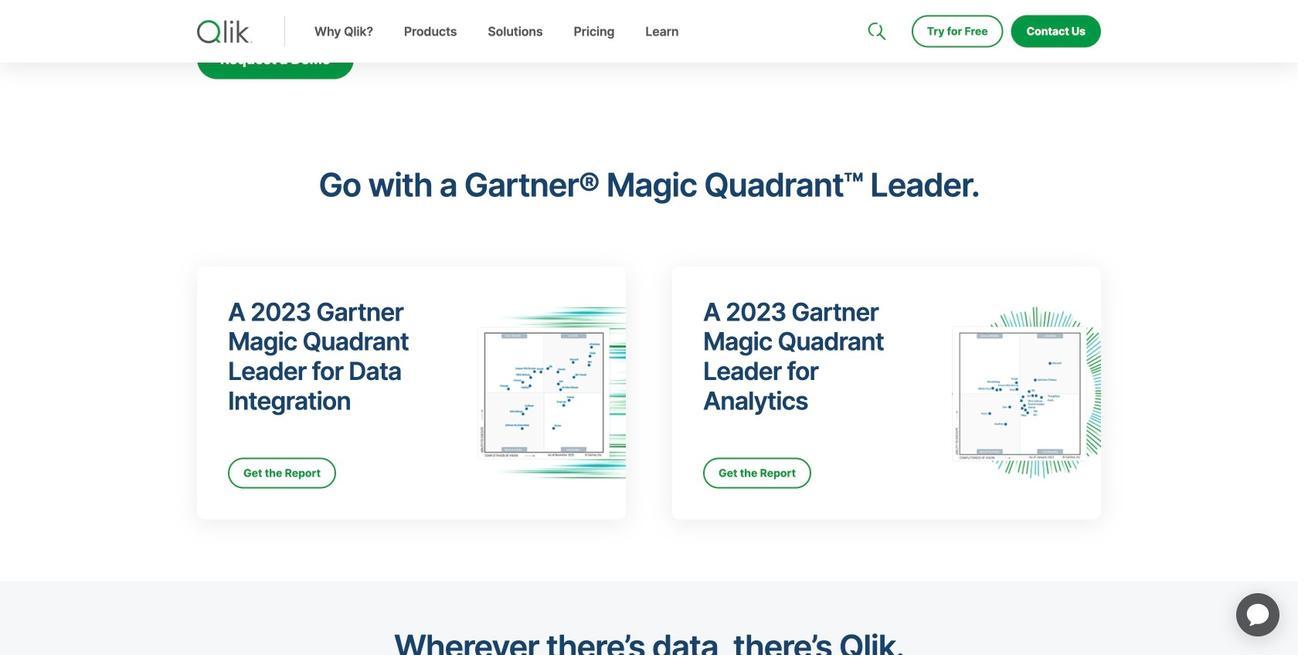 Task type: vqa. For each thing, say whether or not it's contained in the screenshot.
'LOGIN' 'image'
yes



Task type: locate. For each thing, give the bounding box(es) containing it.
support image
[[870, 0, 882, 12]]

qlik image
[[197, 20, 253, 43]]

login image
[[1052, 0, 1065, 12]]

application
[[1218, 575, 1299, 656]]



